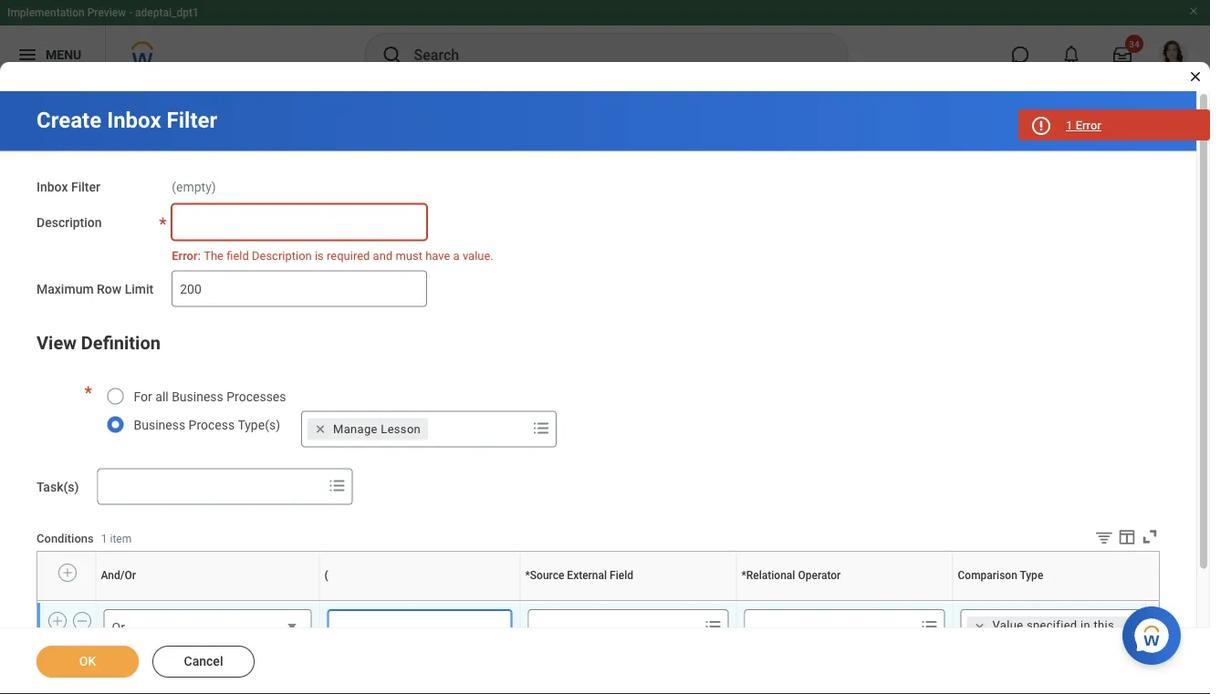 Task type: locate. For each thing, give the bounding box(es) containing it.
in
[[1081, 618, 1091, 632]]

field
[[227, 249, 249, 262]]

operator up relational operator field
[[845, 601, 848, 602]]

manage lesson, press delete to clear value. option
[[308, 419, 428, 441]]

0 horizontal spatial relational
[[746, 570, 795, 583]]

limit
[[125, 282, 154, 297]]

1 horizontal spatial *
[[742, 570, 746, 583]]

0 horizontal spatial prompts image
[[530, 418, 552, 440]]

source down row element
[[624, 601, 627, 602]]

1 horizontal spatial prompts image
[[919, 616, 941, 638]]

field up 'source external field' button
[[610, 570, 633, 583]]

field down row element
[[630, 601, 632, 602]]

close create inbox filter image
[[1188, 69, 1203, 84]]

filter
[[993, 635, 1018, 648]]

prompts image down x small icon
[[326, 475, 348, 497]]

0 horizontal spatial and/or
[[101, 570, 136, 583]]

view
[[37, 333, 77, 354]]

1 horizontal spatial operator
[[845, 601, 848, 602]]

1 vertical spatial field
[[630, 601, 632, 602]]

manage lesson
[[333, 423, 421, 436]]

view definition group
[[37, 329, 1210, 676]]

conditions 1 item
[[37, 532, 132, 546]]

relational operator button
[[840, 601, 849, 602]]

0 vertical spatial comparison
[[958, 570, 1018, 583]]

and/or down the item
[[101, 570, 136, 583]]

* for relational
[[742, 570, 746, 583]]

2 * from the left
[[742, 570, 746, 583]]

filter down create
[[71, 179, 100, 194]]

operator
[[798, 570, 841, 583], [845, 601, 848, 602]]

0 vertical spatial source
[[530, 570, 564, 583]]

prompts image left x small image at the right bottom
[[919, 616, 941, 638]]

external
[[567, 570, 607, 583], [627, 601, 630, 602]]

1 horizontal spatial source
[[624, 601, 627, 602]]

1 vertical spatial source
[[624, 601, 627, 602]]

* source external field
[[525, 570, 633, 583]]

filter up '(empty)'
[[167, 107, 218, 133]]

relational
[[746, 570, 795, 583], [840, 601, 844, 602]]

for
[[134, 390, 152, 405]]

1 vertical spatial and/or
[[206, 601, 209, 602]]

1 vertical spatial external
[[627, 601, 630, 602]]

and/or for and/or
[[101, 570, 136, 583]]

x small image
[[311, 420, 330, 439]]

Relational Operator field
[[745, 611, 913, 644]]

manage
[[333, 423, 378, 436]]

0 horizontal spatial comparison
[[958, 570, 1018, 583]]

inbox down create
[[37, 179, 68, 194]]

1 horizontal spatial description
[[252, 249, 312, 262]]

1 vertical spatial relational
[[840, 601, 844, 602]]

workday assistant region
[[1123, 600, 1188, 665]]

description
[[37, 215, 102, 230], [252, 249, 312, 262]]

0 vertical spatial type
[[1020, 570, 1044, 583]]

0 vertical spatial external
[[567, 570, 607, 583]]

comparison
[[958, 570, 1018, 583], [1057, 601, 1062, 602]]

and/or up or dropdown button on the bottom left
[[206, 601, 209, 602]]

value specified in this filter, press delete to clear value. option
[[967, 617, 1128, 650]]

and/or button
[[206, 601, 210, 602]]

business up 'business process type(s)'
[[172, 390, 223, 405]]

item
[[110, 533, 132, 546]]

1 vertical spatial type
[[1062, 601, 1064, 602]]

profile logan mcneil element
[[1148, 35, 1199, 75]]

0 vertical spatial field
[[610, 570, 633, 583]]

external up the and/or ( source external field relational operator comparison type
[[567, 570, 607, 583]]

0 horizontal spatial 1
[[101, 533, 107, 546]]

comparison up specified
[[1057, 601, 1062, 602]]

1 left the item
[[101, 533, 107, 546]]

*
[[525, 570, 530, 583], [742, 570, 746, 583]]

( inside row element
[[324, 570, 328, 583]]

1 horizontal spatial external
[[627, 601, 630, 602]]

implementation preview -   adeptai_dpt1 banner
[[0, 0, 1210, 84]]

0 horizontal spatial description
[[37, 215, 102, 230]]

business
[[172, 390, 223, 405], [134, 418, 185, 433]]

comparison up x small image at the right bottom
[[958, 570, 1018, 583]]

Description text field
[[172, 204, 427, 240]]

0 vertical spatial relational
[[746, 570, 795, 583]]

processes
[[227, 390, 286, 405]]

Task(s) field
[[98, 471, 323, 504]]

0 horizontal spatial operator
[[798, 570, 841, 583]]

2 horizontal spatial prompts image
[[1135, 616, 1157, 638]]

or
[[112, 620, 125, 636]]

1 horizontal spatial relational
[[840, 601, 844, 602]]

source up source external field field
[[530, 570, 564, 583]]

preview
[[87, 6, 126, 19]]

0 vertical spatial operator
[[798, 570, 841, 583]]

external down row element
[[627, 601, 630, 602]]

1 vertical spatial comparison
[[1057, 601, 1062, 602]]

1
[[1066, 119, 1073, 132], [101, 533, 107, 546]]

inbox filter
[[37, 179, 100, 194]]

0 horizontal spatial inbox
[[37, 179, 68, 194]]

0 horizontal spatial filter
[[71, 179, 100, 194]]

exclamation image
[[1034, 120, 1048, 133]]

maximum
[[37, 282, 94, 297]]

must
[[396, 249, 423, 262]]

prompts image
[[530, 418, 552, 440], [702, 616, 724, 638], [1135, 616, 1157, 638]]

1 vertical spatial business
[[134, 418, 185, 433]]

1 horizontal spatial comparison
[[1057, 601, 1062, 602]]

create inbox filter main content
[[0, 91, 1210, 695]]

minus image
[[76, 613, 89, 630]]

field inside row element
[[610, 570, 633, 583]]

1 * from the left
[[525, 570, 530, 583]]

( button
[[419, 601, 420, 602]]

row
[[97, 282, 122, 297]]

lesson
[[381, 423, 421, 436]]

create inbox filter
[[37, 107, 218, 133]]

operator inside row element
[[798, 570, 841, 583]]

business process type(s)
[[134, 418, 280, 433]]

inbox
[[107, 107, 161, 133], [37, 179, 68, 194]]

0 vertical spatial (
[[324, 570, 328, 583]]

None text field
[[327, 610, 513, 646]]

0 vertical spatial and/or
[[101, 570, 136, 583]]

prompts image
[[326, 475, 348, 497], [919, 616, 941, 638]]

0 vertical spatial filter
[[167, 107, 218, 133]]

toolbar
[[1081, 527, 1160, 551]]

1 vertical spatial (
[[419, 601, 420, 602]]

1 horizontal spatial and/or
[[206, 601, 209, 602]]

required
[[327, 249, 370, 262]]

inbox right create
[[107, 107, 161, 133]]

1 horizontal spatial inbox
[[107, 107, 161, 133]]

(
[[324, 570, 328, 583], [419, 601, 420, 602]]

0 horizontal spatial source
[[530, 570, 564, 583]]

0 horizontal spatial *
[[525, 570, 530, 583]]

1 horizontal spatial 1
[[1066, 119, 1073, 132]]

prompts image for relational operator field
[[919, 616, 941, 638]]

description down inbox filter
[[37, 215, 102, 230]]

1 vertical spatial prompts image
[[919, 616, 941, 638]]

description left is
[[252, 249, 312, 262]]

error:
[[172, 249, 201, 262]]

0 horizontal spatial (
[[324, 570, 328, 583]]

1 horizontal spatial (
[[419, 601, 420, 602]]

toolbar inside view definition group
[[1081, 527, 1160, 551]]

0 horizontal spatial type
[[1020, 570, 1044, 583]]

definition
[[81, 333, 161, 354]]

source
[[530, 570, 564, 583], [624, 601, 627, 602]]

1 left error
[[1066, 119, 1073, 132]]

filter
[[167, 107, 218, 133], [71, 179, 100, 194]]

type
[[1020, 570, 1044, 583], [1062, 601, 1064, 602]]

0 horizontal spatial prompts image
[[326, 475, 348, 497]]

and/or inside row element
[[101, 570, 136, 583]]

0 vertical spatial 1
[[1066, 119, 1073, 132]]

operator up relational operator button
[[798, 570, 841, 583]]

0 vertical spatial description
[[37, 215, 102, 230]]

(empty)
[[172, 179, 216, 194]]

and/or
[[101, 570, 136, 583], [206, 601, 209, 602]]

maximum row limit
[[37, 282, 154, 297]]

field
[[610, 570, 633, 583], [630, 601, 632, 602]]

or button
[[104, 610, 312, 647]]

1 vertical spatial operator
[[845, 601, 848, 602]]

error: the field description is required and must have a value.
[[172, 249, 494, 262]]

business down all
[[134, 418, 185, 433]]

implementation
[[7, 6, 85, 19]]

external inside row element
[[567, 570, 607, 583]]

x small image
[[971, 619, 989, 637]]

1 vertical spatial 1
[[101, 533, 107, 546]]

close environment banner image
[[1188, 5, 1199, 16]]

0 vertical spatial prompts image
[[326, 475, 348, 497]]

0 horizontal spatial external
[[567, 570, 607, 583]]



Task type: describe. For each thing, give the bounding box(es) containing it.
all
[[155, 390, 169, 405]]

comparison inside row element
[[958, 570, 1018, 583]]

1 inside 1 error button
[[1066, 119, 1073, 132]]

specified
[[1027, 618, 1078, 632]]

task(s)
[[37, 480, 79, 495]]

comparison type button
[[1057, 601, 1065, 602]]

cancel button
[[152, 646, 255, 678]]

none text field inside view definition group
[[327, 610, 513, 646]]

relational inside row element
[[746, 570, 795, 583]]

value specified in this filter element
[[993, 617, 1120, 650]]

prompts image for manage lesson
[[530, 418, 552, 440]]

for all business processes
[[134, 390, 286, 405]]

plus image
[[51, 613, 64, 630]]

ok button
[[37, 646, 139, 678]]

type inside row element
[[1020, 570, 1044, 583]]

create inbox filter dialog
[[0, 0, 1210, 695]]

manage lesson element
[[333, 421, 421, 438]]

view definition
[[37, 333, 161, 354]]

value.
[[463, 249, 494, 262]]

fullscreen image
[[1140, 527, 1160, 547]]

1 horizontal spatial type
[[1062, 601, 1064, 602]]

source inside row element
[[530, 570, 564, 583]]

comparison type
[[958, 570, 1044, 583]]

inbox large image
[[1114, 46, 1132, 64]]

Maximum Row Limit text field
[[172, 271, 427, 307]]

1 vertical spatial inbox
[[37, 179, 68, 194]]

1 vertical spatial description
[[252, 249, 312, 262]]

ok
[[79, 654, 96, 670]]

row element
[[37, 552, 1210, 601]]

notifications large image
[[1062, 46, 1081, 64]]

1 vertical spatial filter
[[71, 179, 100, 194]]

0 vertical spatial inbox
[[107, 107, 161, 133]]

prompts image for value specified in this filter
[[1135, 616, 1157, 638]]

1 inside conditions 1 item
[[101, 533, 107, 546]]

cancel
[[184, 654, 223, 670]]

plus image
[[61, 565, 74, 582]]

0 vertical spatial business
[[172, 390, 223, 405]]

value specified in this filter
[[993, 618, 1115, 648]]

this
[[1094, 618, 1115, 632]]

-
[[129, 6, 132, 19]]

1 horizontal spatial filter
[[167, 107, 218, 133]]

Source External Field field
[[529, 611, 697, 644]]

select to filter grid data image
[[1094, 528, 1115, 547]]

1 error
[[1066, 119, 1102, 132]]

implementation preview -   adeptai_dpt1
[[7, 6, 199, 19]]

adeptai_dpt1
[[135, 6, 199, 19]]

a
[[453, 249, 460, 262]]

search image
[[381, 44, 403, 66]]

click to view/edit grid preferences image
[[1117, 527, 1137, 547]]

create
[[37, 107, 101, 133]]

and/or ( source external field relational operator comparison type
[[206, 601, 1064, 602]]

is
[[315, 249, 324, 262]]

value
[[993, 618, 1024, 632]]

process
[[189, 418, 235, 433]]

error
[[1076, 119, 1102, 132]]

type(s)
[[238, 418, 280, 433]]

source external field button
[[624, 601, 633, 602]]

view definition button
[[37, 333, 161, 354]]

* relational operator
[[742, 570, 841, 583]]

prompts image for task(s) field at left
[[326, 475, 348, 497]]

* for source
[[525, 570, 530, 583]]

and
[[373, 249, 393, 262]]

1 horizontal spatial prompts image
[[702, 616, 724, 638]]

and/or for and/or ( source external field relational operator comparison type
[[206, 601, 209, 602]]

the
[[204, 249, 224, 262]]

have
[[425, 249, 450, 262]]

conditions
[[37, 532, 94, 546]]

1 error button
[[1019, 110, 1210, 141]]



Task type: vqa. For each thing, say whether or not it's contained in the screenshot.
'Conditions 1 item'
yes



